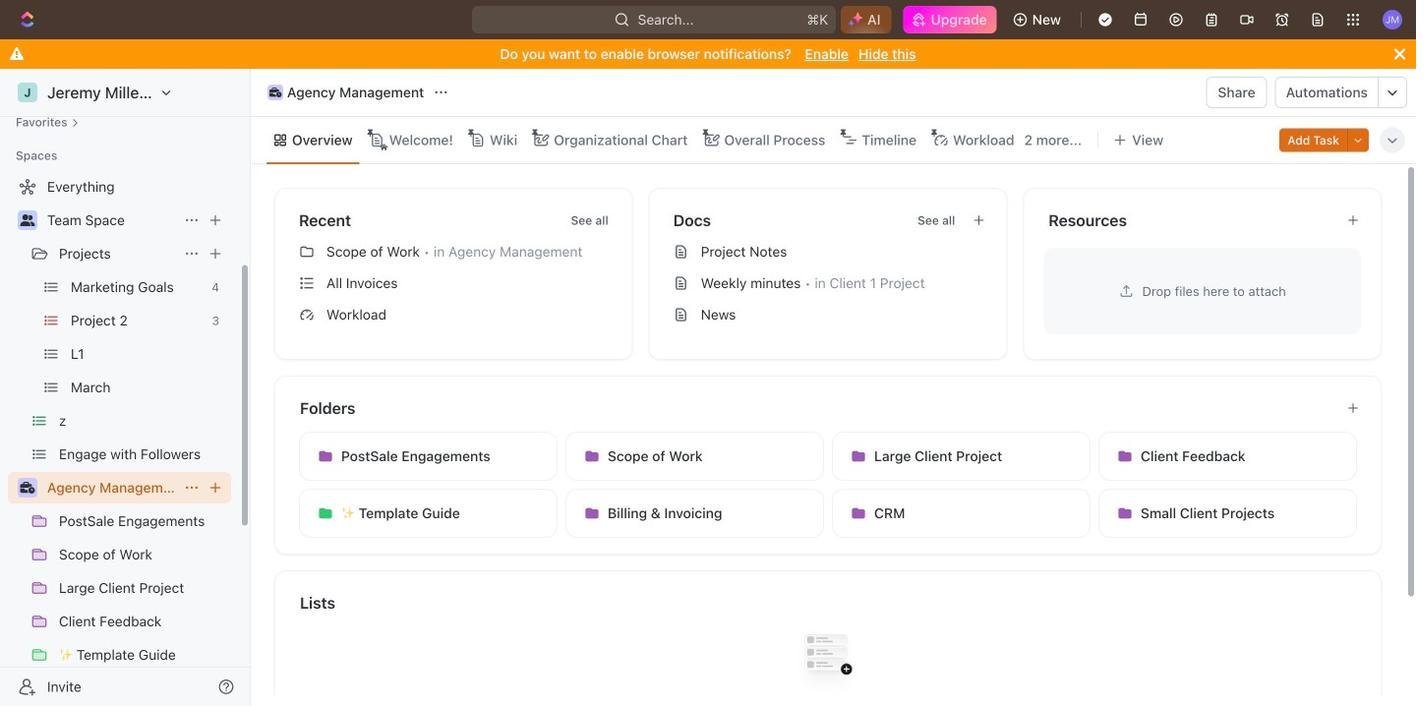Task type: vqa. For each thing, say whether or not it's contained in the screenshot.
the top wifi image
no



Task type: locate. For each thing, give the bounding box(es) containing it.
user group image
[[20, 214, 35, 226]]

tree
[[8, 171, 231, 706]]

sidebar navigation
[[0, 69, 255, 706]]

jeremy miller's workspace, , element
[[18, 83, 37, 102]]



Task type: describe. For each thing, give the bounding box(es) containing it.
tree inside the sidebar navigation
[[8, 171, 231, 706]]

no lists icon. image
[[789, 619, 867, 697]]

business time image
[[20, 482, 35, 494]]

business time image
[[269, 88, 282, 97]]



